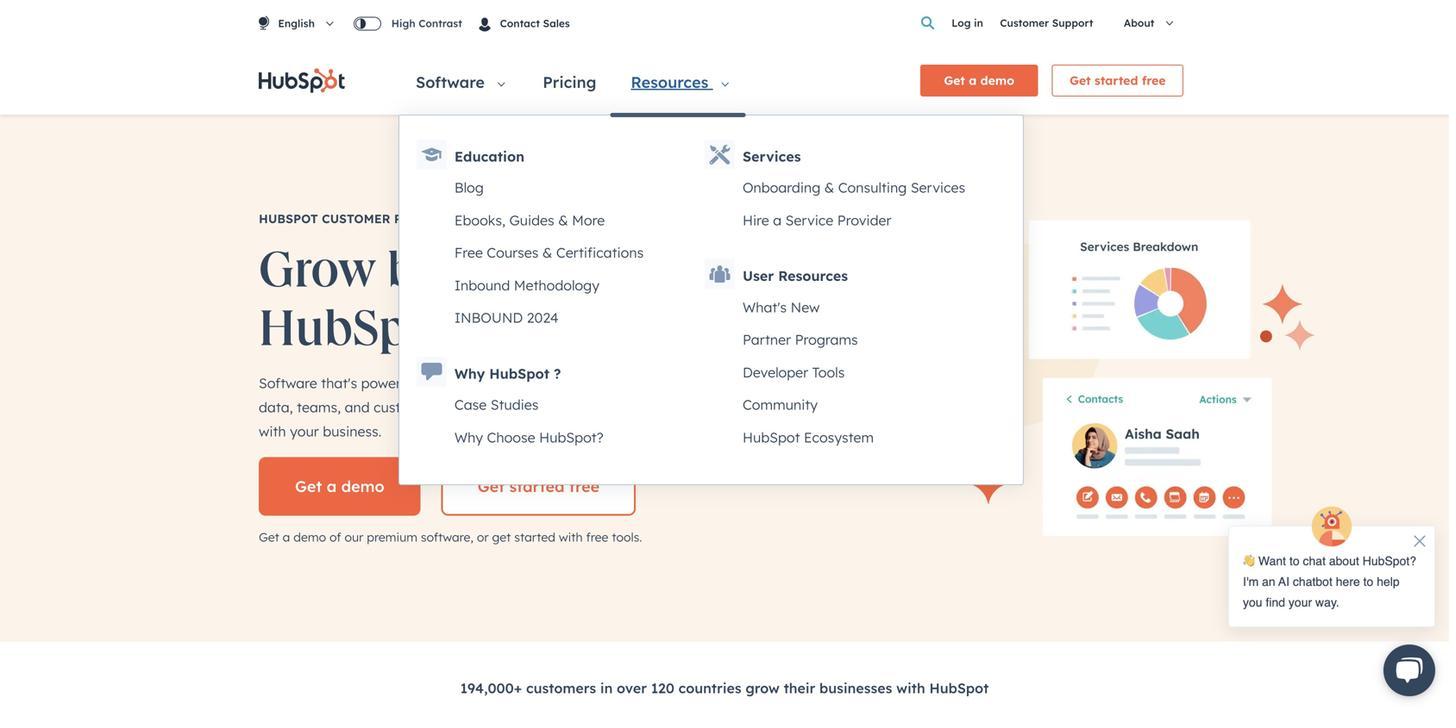 Task type: describe. For each thing, give the bounding box(es) containing it.
ebooks, guides & more link
[[455, 206, 644, 239]]

high contrast button
[[353, 17, 462, 31]]

why for why choose hubspot?
[[455, 429, 483, 446]]

2024
[[527, 309, 559, 327]]

tools
[[812, 364, 845, 381]]

onboarding
[[743, 179, 821, 196]]

software for software that's powerful, not overpowering. seamlessly connect your data, teams, and customers on one customer platform that grows with your business.
[[259, 375, 317, 392]]

120
[[651, 680, 675, 698]]

software,
[[421, 530, 474, 545]]

free courses & certifications link
[[455, 239, 644, 271]]

customer support link
[[1000, 16, 1093, 29]]

0 horizontal spatial get started free
[[478, 477, 600, 497]]

over
[[617, 680, 647, 698]]

& for certifications
[[543, 244, 552, 262]]

free for the bottom get a demo link
[[569, 477, 600, 497]]

onboarding & consulting services
[[743, 179, 965, 196]]

1 vertical spatial in
[[600, 680, 613, 698]]

1 vertical spatial your
[[290, 423, 319, 440]]

1 horizontal spatial resources
[[778, 268, 848, 285]]

partner programs
[[743, 331, 858, 349]]

194,000+
[[460, 680, 522, 698]]

community
[[743, 397, 818, 414]]

get for get started free "link" corresponding to top get a demo link
[[1070, 73, 1091, 88]]

overpowering.
[[450, 375, 542, 392]]

inbound 2024 link
[[455, 304, 644, 336]]

inbound methodology link
[[455, 271, 644, 304]]

view of a hubspot user's weekly email, calling, and meeting activity, a contact record, and a customer service report in their hubspot customer platform image
[[771, 220, 1315, 537]]

developer tools link
[[743, 358, 874, 391]]

community link
[[743, 391, 874, 424]]

hubspot
[[259, 211, 318, 226]]

english button
[[259, 0, 351, 47]]

seamlessly
[[546, 375, 617, 392]]

platform
[[394, 211, 461, 226]]

case studies
[[455, 397, 539, 414]]

better
[[387, 236, 509, 303]]

blog link
[[455, 174, 644, 206]]

get for get started free "link" corresponding to the bottom get a demo link
[[478, 477, 505, 497]]

powerful,
[[361, 375, 421, 392]]

methodology
[[514, 277, 600, 294]]

customer support
[[1000, 16, 1093, 29]]

software button
[[395, 47, 522, 115]]

resources inside dropdown button
[[631, 72, 713, 92]]

a down log in link
[[969, 73, 977, 88]]

support
[[1052, 16, 1093, 29]]

consulting
[[838, 179, 907, 196]]

grow better with hubspot
[[259, 236, 615, 361]]

courses
[[487, 244, 539, 262]]

business.
[[323, 423, 382, 440]]

what's new link
[[743, 293, 874, 326]]

2 vertical spatial started
[[514, 530, 555, 545]]

certifications
[[556, 244, 644, 262]]

english
[[275, 17, 315, 30]]

with inside software that's powerful, not overpowering. seamlessly connect your data, teams, and customers on one customer platform that grows with your business.
[[259, 423, 286, 440]]

hire
[[743, 212, 769, 229]]

0 horizontal spatial demo
[[294, 530, 326, 545]]

why choose hubspot?
[[455, 429, 604, 446]]

a left of
[[283, 530, 290, 545]]

inbound methodology
[[455, 277, 600, 294]]

one
[[465, 399, 489, 416]]

inbound
[[455, 309, 523, 327]]

user
[[743, 268, 774, 285]]

0 vertical spatial demo
[[981, 73, 1015, 88]]

1 vertical spatial get a demo link
[[259, 458, 421, 516]]

grow
[[259, 236, 376, 303]]

1 horizontal spatial customers
[[526, 680, 596, 698]]

ebooks,
[[455, 212, 505, 229]]

1 horizontal spatial demo
[[341, 477, 385, 497]]

194,000+ customers in over 120 countries grow their businesses with hubspot
[[460, 680, 989, 698]]

programs
[[795, 331, 858, 349]]

new
[[791, 299, 820, 316]]

get started free link for the bottom get a demo link
[[441, 458, 636, 516]]

or
[[477, 530, 489, 545]]

resources button
[[610, 47, 746, 115]]

hubspot image
[[259, 68, 345, 94]]

get for the bottom get a demo link
[[295, 477, 322, 497]]

a up of
[[327, 477, 337, 497]]

2 vertical spatial free
[[586, 530, 609, 545]]

contrast
[[419, 17, 462, 30]]

platform
[[558, 399, 614, 416]]

why choose hubspot? link
[[455, 424, 604, 456]]

what's new
[[743, 299, 820, 316]]

Search search field
[[918, 13, 949, 34]]

blog
[[455, 179, 484, 196]]

chat widget region
[[1211, 506, 1449, 711]]

teams,
[[297, 399, 341, 416]]

hubspot ecosystem
[[743, 429, 874, 446]]

service
[[786, 212, 834, 229]]



Task type: vqa. For each thing, say whether or not it's contained in the screenshot.
the & in the Ebooks, Guides & More link
no



Task type: locate. For each thing, give the bounding box(es) containing it.
customer
[[493, 399, 554, 416]]

get for top get a demo link
[[944, 73, 965, 88]]

why hubspot ?
[[455, 365, 561, 383]]

why up case
[[455, 365, 485, 383]]

their
[[784, 680, 816, 698]]

0 vertical spatial services
[[743, 148, 801, 165]]

get started free link down why choose hubspot? link
[[441, 458, 636, 516]]

0 vertical spatial resources
[[631, 72, 713, 92]]

get down teams,
[[295, 477, 322, 497]]

2 horizontal spatial demo
[[981, 73, 1015, 88]]

& left 'more'
[[558, 212, 568, 229]]

1 vertical spatial get started free link
[[441, 458, 636, 516]]

hubspot
[[259, 295, 449, 361], [489, 365, 550, 383], [743, 429, 800, 446], [929, 680, 989, 698]]

1 vertical spatial &
[[558, 212, 568, 229]]

customers right "194,000+" at the left bottom
[[526, 680, 596, 698]]

free for top get a demo link
[[1142, 73, 1166, 88]]

0 vertical spatial get a demo link
[[920, 65, 1038, 96]]

get a demo down log in link
[[944, 73, 1015, 88]]

that's
[[321, 375, 357, 392]]

1 horizontal spatial get a demo link
[[920, 65, 1038, 96]]

contact sales
[[497, 17, 570, 30]]

get a demo for top get a demo link
[[944, 73, 1015, 88]]

contact
[[500, 17, 540, 30]]

get started free down about
[[1070, 73, 1166, 88]]

demo up our
[[341, 477, 385, 497]]

1 vertical spatial demo
[[341, 477, 385, 497]]

1 horizontal spatial get a demo
[[944, 73, 1015, 88]]

?
[[554, 365, 561, 383]]

started down about
[[1095, 73, 1138, 88]]

free down hubspot?
[[569, 477, 600, 497]]

1 horizontal spatial in
[[974, 16, 983, 29]]

get a demo link
[[920, 65, 1038, 96], [259, 458, 421, 516]]

free left "tools." at the bottom
[[586, 530, 609, 545]]

software inside software that's powerful, not overpowering. seamlessly connect your data, teams, and customers on one customer platform that grows with your business.
[[259, 375, 317, 392]]

0 vertical spatial get started free link
[[1052, 65, 1184, 96]]

partner programs link
[[743, 326, 874, 358]]

hubspot inside grow better with hubspot
[[259, 295, 449, 361]]

software down contrast
[[416, 72, 489, 92]]

hubspot ecosystem link
[[743, 424, 874, 456]]

why
[[455, 365, 485, 383], [455, 429, 483, 446]]

1 vertical spatial get started free
[[478, 477, 600, 497]]

0 vertical spatial why
[[455, 365, 485, 383]]

hubspot?
[[539, 429, 604, 446]]

services up onboarding
[[743, 148, 801, 165]]

hubspot customer platform
[[259, 211, 461, 226]]

log in
[[952, 16, 983, 29]]

choose
[[487, 429, 535, 446]]

customers
[[374, 399, 441, 416], [526, 680, 596, 698]]

in left over
[[600, 680, 613, 698]]

0 vertical spatial started
[[1095, 73, 1138, 88]]

get started free link down about
[[1052, 65, 1184, 96]]

software up data,
[[259, 375, 317, 392]]

0 vertical spatial get started free
[[1070, 73, 1166, 88]]

pricing
[[543, 72, 596, 92]]

get
[[944, 73, 965, 88], [1070, 73, 1091, 88], [295, 477, 322, 497], [478, 477, 505, 497], [259, 530, 279, 545]]

&
[[824, 179, 834, 196], [558, 212, 568, 229], [543, 244, 552, 262]]

2 horizontal spatial &
[[824, 179, 834, 196]]

0 vertical spatial in
[[974, 16, 983, 29]]

get a demo
[[944, 73, 1015, 88], [295, 477, 385, 497]]

ecosystem
[[804, 429, 874, 446]]

get down log at the top right
[[944, 73, 965, 88]]

1 horizontal spatial &
[[558, 212, 568, 229]]

0 horizontal spatial your
[[290, 423, 319, 440]]

2 vertical spatial &
[[543, 244, 552, 262]]

a right hire
[[773, 212, 782, 229]]

& for more
[[558, 212, 568, 229]]

1 horizontal spatial get started free
[[1070, 73, 1166, 88]]

free down about dropdown button
[[1142, 73, 1166, 88]]

hire a service provider link
[[743, 206, 965, 239]]

ebooks, guides & more
[[455, 212, 605, 229]]

partner
[[743, 331, 791, 349]]

get started free
[[1070, 73, 1166, 88], [478, 477, 600, 497]]

customer
[[1000, 16, 1049, 29]]

software for software
[[416, 72, 489, 92]]

case studies link
[[455, 391, 604, 424]]

1 horizontal spatial services
[[911, 179, 965, 196]]

demo down customer on the right of the page
[[981, 73, 1015, 88]]

& up hire a service provider
[[824, 179, 834, 196]]

software inside software dropdown button
[[416, 72, 489, 92]]

contact sales link
[[465, 4, 584, 43]]

high contrast
[[391, 17, 462, 30]]

1 horizontal spatial software
[[416, 72, 489, 92]]

1 vertical spatial customers
[[526, 680, 596, 698]]

your up the grows
[[677, 375, 706, 392]]

demo
[[981, 73, 1015, 88], [341, 477, 385, 497], [294, 530, 326, 545]]

1 why from the top
[[455, 365, 485, 383]]

developer tools
[[743, 364, 845, 381]]

data,
[[259, 399, 293, 416]]

get left of
[[259, 530, 279, 545]]

customers down powerful,
[[374, 399, 441, 416]]

0 horizontal spatial &
[[543, 244, 552, 262]]

guides
[[509, 212, 554, 229]]

started for get started free "link" corresponding to top get a demo link
[[1095, 73, 1138, 88]]

0 horizontal spatial get a demo
[[295, 477, 385, 497]]

not
[[425, 375, 446, 392]]

get
[[492, 530, 511, 545]]

0 vertical spatial software
[[416, 72, 489, 92]]

education
[[455, 148, 525, 165]]

customers inside software that's powerful, not overpowering. seamlessly connect your data, teams, and customers on one customer platform that grows with your business.
[[374, 399, 441, 416]]

started down why choose hubspot? link
[[509, 477, 565, 497]]

in
[[974, 16, 983, 29], [600, 680, 613, 698]]

get down support
[[1070, 73, 1091, 88]]

1 horizontal spatial get started free link
[[1052, 65, 1184, 96]]

0 horizontal spatial resources
[[631, 72, 713, 92]]

onboarding & consulting services link
[[743, 174, 965, 206]]

studies
[[491, 397, 539, 414]]

hire a service provider
[[743, 212, 892, 229]]

0 horizontal spatial services
[[743, 148, 801, 165]]

started for get started free "link" corresponding to the bottom get a demo link
[[509, 477, 565, 497]]

get a demo of our premium software, or get started with free tools.
[[259, 530, 642, 545]]

demo left of
[[294, 530, 326, 545]]

get started free down why choose hubspot? link
[[478, 477, 600, 497]]

2 vertical spatial demo
[[294, 530, 326, 545]]

that
[[618, 399, 644, 416]]

1 vertical spatial free
[[569, 477, 600, 497]]

your down teams,
[[290, 423, 319, 440]]

0 horizontal spatial get a demo link
[[259, 458, 421, 516]]

started
[[1095, 73, 1138, 88], [509, 477, 565, 497], [514, 530, 555, 545]]

customer
[[322, 211, 390, 226]]

get started free link for top get a demo link
[[1052, 65, 1184, 96]]

and
[[345, 399, 370, 416]]

log
[[952, 16, 971, 29]]

0 vertical spatial customers
[[374, 399, 441, 416]]

& down ebooks, guides & more link
[[543, 244, 552, 262]]

log in link
[[952, 14, 983, 32]]

why for why hubspot ?
[[455, 365, 485, 383]]

sales
[[543, 17, 570, 30]]

connect
[[621, 375, 673, 392]]

about button
[[1110, 7, 1190, 40]]

grow
[[746, 680, 780, 698]]

1 vertical spatial software
[[259, 375, 317, 392]]

in right log at the top right
[[974, 16, 983, 29]]

high
[[391, 17, 416, 30]]

developer
[[743, 364, 808, 381]]

what's
[[743, 299, 787, 316]]

started right get
[[514, 530, 555, 545]]

provider
[[837, 212, 892, 229]]

resources
[[631, 72, 713, 92], [778, 268, 848, 285]]

user resources
[[743, 268, 848, 285]]

inbound 2024
[[455, 309, 559, 327]]

1 vertical spatial why
[[455, 429, 483, 446]]

1 vertical spatial started
[[509, 477, 565, 497]]

get a demo link up of
[[259, 458, 421, 516]]

0 vertical spatial free
[[1142, 73, 1166, 88]]

services right consulting
[[911, 179, 965, 196]]

get up or
[[478, 477, 505, 497]]

0 vertical spatial get a demo
[[944, 73, 1015, 88]]

pricing link
[[522, 47, 610, 115]]

case
[[455, 397, 487, 414]]

1 vertical spatial resources
[[778, 268, 848, 285]]

get a demo link down log in link
[[920, 65, 1038, 96]]

why down one
[[455, 429, 483, 446]]

0 horizontal spatial in
[[600, 680, 613, 698]]

your
[[677, 375, 706, 392], [290, 423, 319, 440]]

0 vertical spatial your
[[677, 375, 706, 392]]

2 why from the top
[[455, 429, 483, 446]]

grows
[[648, 399, 687, 416]]

1 vertical spatial get a demo
[[295, 477, 385, 497]]

0 horizontal spatial get started free link
[[441, 458, 636, 516]]

software that's powerful, not overpowering. seamlessly connect your data, teams, and customers on one customer platform that grows with your business.
[[259, 375, 706, 440]]

with inside grow better with hubspot
[[520, 236, 615, 303]]

free courses & certifications
[[455, 244, 644, 262]]

inbound
[[455, 277, 510, 294]]

0 horizontal spatial software
[[259, 375, 317, 392]]

more
[[572, 212, 605, 229]]

get a demo for the bottom get a demo link
[[295, 477, 385, 497]]

businesses
[[820, 680, 892, 698]]

1 vertical spatial services
[[911, 179, 965, 196]]

0 vertical spatial &
[[824, 179, 834, 196]]

on
[[445, 399, 461, 416]]

get a demo up of
[[295, 477, 385, 497]]

0 horizontal spatial customers
[[374, 399, 441, 416]]

of
[[330, 530, 341, 545]]

1 horizontal spatial your
[[677, 375, 706, 392]]



